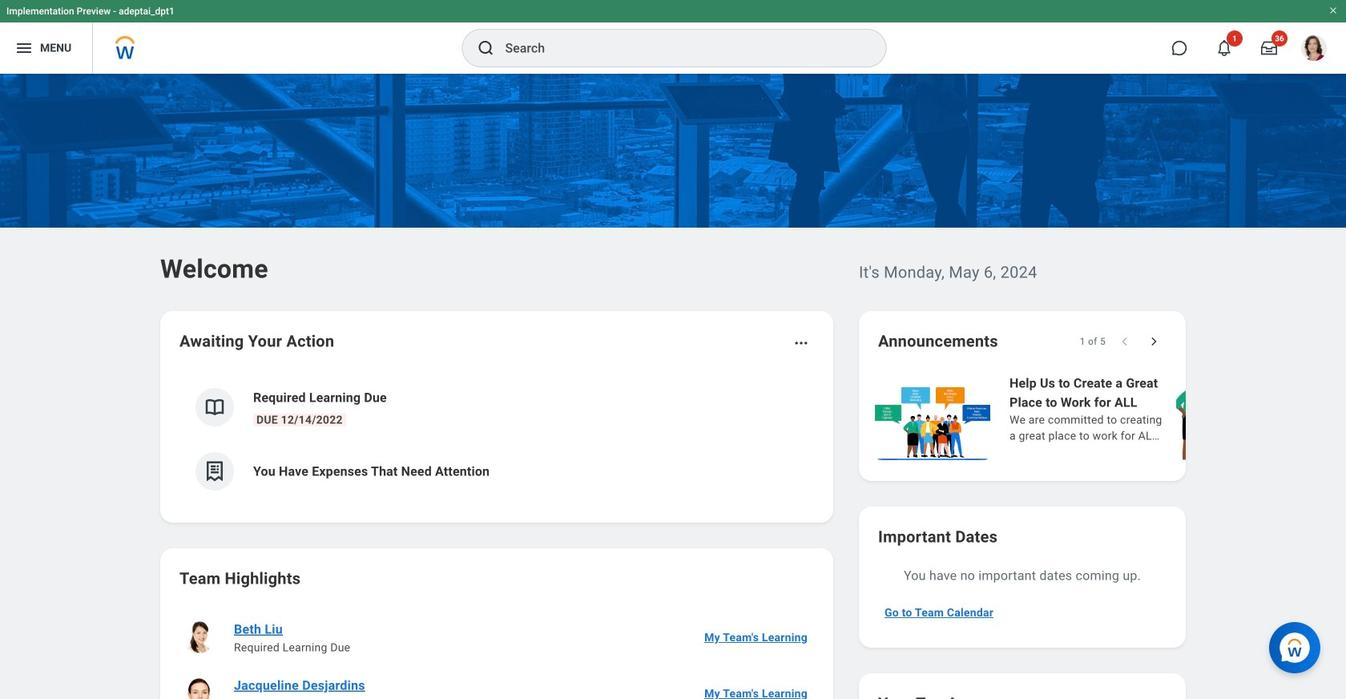 Task type: locate. For each thing, give the bounding box(es) containing it.
status
[[1080, 335, 1106, 348]]

banner
[[0, 0, 1347, 74]]

close environment banner image
[[1329, 6, 1339, 15]]

justify image
[[14, 38, 34, 58]]

list
[[872, 372, 1347, 462], [180, 375, 814, 503], [180, 609, 814, 699]]

main content
[[0, 74, 1347, 699]]

profile logan mcneil image
[[1302, 35, 1328, 64]]



Task type: describe. For each thing, give the bounding box(es) containing it.
Search Workday  search field
[[505, 30, 853, 66]]

inbox large image
[[1262, 40, 1278, 56]]

dashboard expenses image
[[203, 459, 227, 483]]

chevron left small image
[[1118, 333, 1134, 350]]

search image
[[477, 38, 496, 58]]

chevron right small image
[[1146, 333, 1162, 350]]

related actions image
[[794, 335, 810, 351]]

book open image
[[203, 395, 227, 419]]

notifications large image
[[1217, 40, 1233, 56]]



Task type: vqa. For each thing, say whether or not it's contained in the screenshot.
bottommost inbox icon
no



